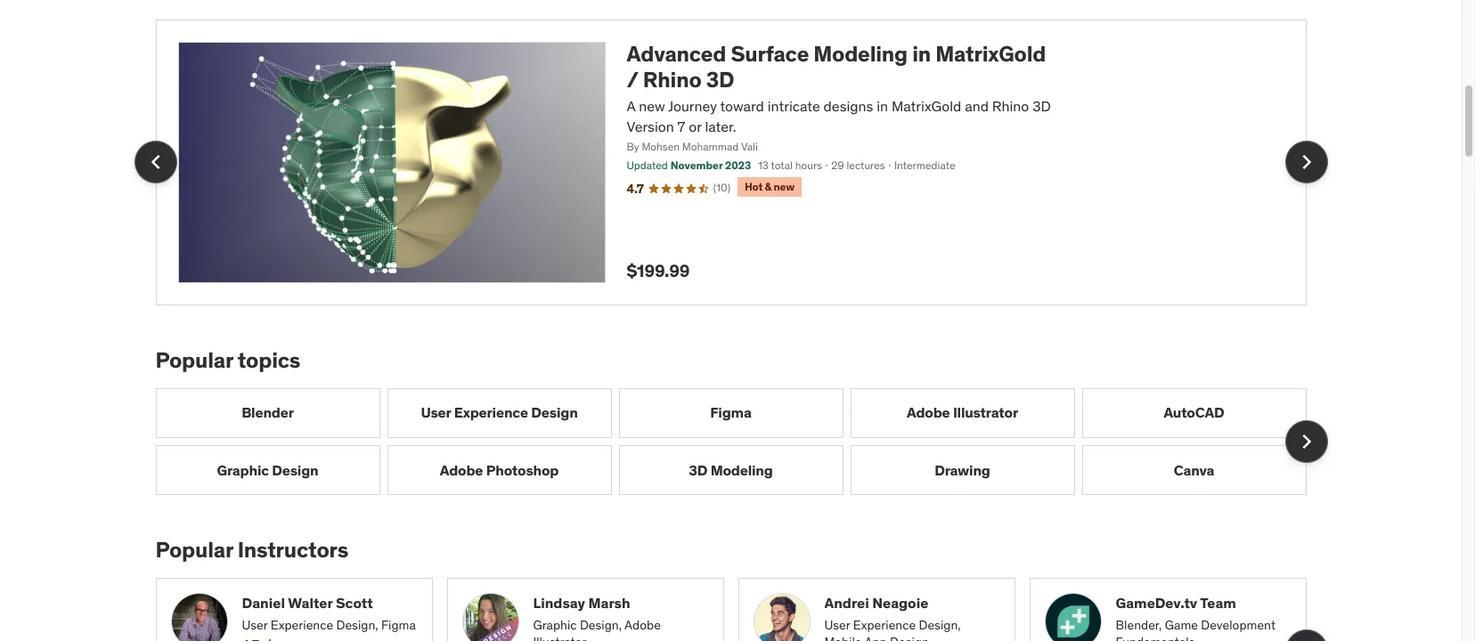 Task type: locate. For each thing, give the bounding box(es) containing it.
matrixgold
[[936, 40, 1046, 68], [892, 98, 962, 115]]

2 horizontal spatial adobe
[[907, 404, 950, 422]]

graphic design
[[217, 461, 319, 479]]

and
[[965, 98, 989, 115]]

1 design, from the left
[[336, 617, 378, 633]]

adobe illustrator link
[[850, 388, 1075, 438]]

vali
[[741, 140, 758, 153]]

0 horizontal spatial experience
[[271, 617, 333, 633]]

gamedev.tv
[[1116, 594, 1198, 612]]

3d down figma link
[[689, 461, 708, 479]]

user inside the daniel walter scott user experience design, figma
[[242, 617, 268, 633]]

in
[[913, 40, 931, 68], [877, 98, 888, 115]]

figma down daniel walter scott link
[[381, 617, 416, 633]]

rhino
[[643, 66, 702, 93], [992, 98, 1029, 115]]

1 vertical spatial figma
[[381, 617, 416, 633]]

mobile
[[825, 635, 862, 642]]

1 horizontal spatial design
[[531, 404, 578, 422]]

1 vertical spatial matrixgold
[[892, 98, 962, 115]]

experience down walter
[[271, 617, 333, 633]]

29
[[832, 159, 844, 172]]

user up adobe photoshop
[[421, 404, 451, 422]]

0 horizontal spatial in
[[877, 98, 888, 115]]

1 vertical spatial adobe
[[440, 461, 483, 479]]

modeling down figma link
[[711, 461, 773, 479]]

1 vertical spatial rhino
[[992, 98, 1029, 115]]

1 vertical spatial design
[[272, 461, 319, 479]]

development
[[1201, 617, 1276, 633]]

design,
[[336, 617, 378, 633], [580, 617, 622, 633], [919, 617, 961, 633]]

photoshop
[[486, 461, 559, 479]]

1 vertical spatial carousel element
[[155, 388, 1328, 496]]

mohsen
[[642, 140, 680, 153]]

1 vertical spatial popular
[[155, 537, 233, 564]]

0 vertical spatial modeling
[[814, 40, 908, 68]]

figma up 3d modeling at the bottom of page
[[710, 404, 752, 422]]

2 next image from the top
[[1292, 637, 1321, 642]]

modeling
[[814, 40, 908, 68], [711, 461, 773, 479]]

design, down the andrei neagoie link
[[919, 617, 961, 633]]

illustrator up drawing
[[953, 404, 1018, 422]]

journey
[[668, 98, 717, 115]]

carousel element containing daniel walter scott
[[155, 578, 1328, 642]]

next image for popular topics
[[1292, 428, 1321, 456]]

experience up adobe photoshop
[[454, 404, 528, 422]]

2 horizontal spatial design,
[[919, 617, 961, 633]]

0 vertical spatial graphic
[[217, 461, 269, 479]]

1 horizontal spatial design,
[[580, 617, 622, 633]]

version
[[627, 118, 674, 135]]

gamedev.tv team blender, game development fundamentals
[[1116, 594, 1276, 642]]

3 design, from the left
[[919, 617, 961, 633]]

design inside andrei neagoie user experience design, mobile app design
[[890, 635, 929, 642]]

november
[[671, 159, 723, 172]]

1 horizontal spatial illustrator
[[953, 404, 1018, 422]]

adobe up drawing
[[907, 404, 950, 422]]

3d up toward
[[706, 66, 735, 93]]

illustrator down lindsay on the left bottom of page
[[533, 635, 587, 642]]

0 horizontal spatial design,
[[336, 617, 378, 633]]

matrixgold left the and
[[892, 98, 962, 115]]

experience
[[454, 404, 528, 422], [271, 617, 333, 633], [853, 617, 916, 633]]

marsh
[[589, 594, 631, 612]]

1 horizontal spatial user
[[421, 404, 451, 422]]

0 horizontal spatial rhino
[[643, 66, 702, 93]]

rhino up journey
[[643, 66, 702, 93]]

user up mobile
[[825, 617, 850, 633]]

adobe illustrator
[[907, 404, 1018, 422]]

2 vertical spatial adobe
[[625, 617, 661, 633]]

figma
[[710, 404, 752, 422], [381, 617, 416, 633]]

graphic down lindsay on the left bottom of page
[[533, 617, 577, 633]]

2 vertical spatial design
[[890, 635, 929, 642]]

0 vertical spatial new
[[639, 98, 665, 115]]

0 vertical spatial adobe
[[907, 404, 950, 422]]

hot & new
[[745, 180, 795, 193]]

matrixgold up the and
[[936, 40, 1046, 68]]

2 popular from the top
[[155, 537, 233, 564]]

1 horizontal spatial experience
[[454, 404, 528, 422]]

2 vertical spatial carousel element
[[155, 578, 1328, 642]]

carousel element containing advanced surface modeling in matrixgold / rhino 3d
[[134, 20, 1328, 305]]

canva
[[1174, 461, 1215, 479]]

popular
[[155, 346, 233, 374], [155, 537, 233, 564]]

canva link
[[1082, 445, 1307, 496]]

drawing
[[935, 461, 991, 479]]

2 horizontal spatial experience
[[853, 617, 916, 633]]

3d right the and
[[1033, 98, 1051, 115]]

1 horizontal spatial modeling
[[814, 40, 908, 68]]

2 design, from the left
[[580, 617, 622, 633]]

adobe photoshop link
[[387, 445, 612, 496]]

autocad
[[1164, 404, 1225, 422]]

user experience design link
[[387, 388, 612, 438]]

carousel element for popular topics
[[155, 388, 1328, 496]]

carousel element containing blender
[[155, 388, 1328, 496]]

advanced surface modeling in matrixgold / rhino 3d a new journey toward intricate designs in matrixgold and rhino 3d version 7 or later. by mohsen mohammad vali
[[627, 40, 1051, 153]]

0 vertical spatial popular
[[155, 346, 233, 374]]

user
[[421, 404, 451, 422], [242, 617, 268, 633], [825, 617, 850, 633]]

13
[[758, 159, 769, 172]]

adobe left photoshop
[[440, 461, 483, 479]]

1 vertical spatial 3d
[[1033, 98, 1051, 115]]

total
[[771, 159, 793, 172]]

updated november 2023
[[627, 159, 751, 172]]

1 vertical spatial illustrator
[[533, 635, 587, 642]]

1 horizontal spatial graphic
[[533, 617, 577, 633]]

2023
[[725, 159, 751, 172]]

adobe inside adobe illustrator link
[[907, 404, 950, 422]]

carousel element
[[134, 20, 1328, 305], [155, 388, 1328, 496], [155, 578, 1328, 642]]

0 vertical spatial 3d
[[706, 66, 735, 93]]

0 horizontal spatial user
[[242, 617, 268, 633]]

surface
[[731, 40, 809, 68]]

0 horizontal spatial graphic
[[217, 461, 269, 479]]

rhino right the and
[[992, 98, 1029, 115]]

user inside andrei neagoie user experience design, mobile app design
[[825, 617, 850, 633]]

popular for popular topics
[[155, 346, 233, 374]]

daniel walter scott link
[[242, 594, 417, 613]]

adobe
[[907, 404, 950, 422], [440, 461, 483, 479], [625, 617, 661, 633]]

1 vertical spatial graphic
[[533, 617, 577, 633]]

lindsay
[[533, 594, 585, 612]]

0 vertical spatial figma
[[710, 404, 752, 422]]

carousel element for popular instructors
[[155, 578, 1328, 642]]

next image
[[1292, 428, 1321, 456], [1292, 637, 1321, 642]]

2 horizontal spatial design
[[890, 635, 929, 642]]

illustrator
[[953, 404, 1018, 422], [533, 635, 587, 642]]

3d
[[706, 66, 735, 93], [1033, 98, 1051, 115], [689, 461, 708, 479]]

3d modeling link
[[619, 445, 843, 496]]

popular instructors element
[[155, 537, 1328, 642]]

new right &
[[774, 180, 795, 193]]

neagoie
[[873, 594, 929, 612]]

0 horizontal spatial illustrator
[[533, 635, 587, 642]]

next image inside popular instructors element
[[1292, 637, 1321, 642]]

0 horizontal spatial new
[[639, 98, 665, 115]]

0 vertical spatial design
[[531, 404, 578, 422]]

1 horizontal spatial adobe
[[625, 617, 661, 633]]

0 vertical spatial carousel element
[[134, 20, 1328, 305]]

1 vertical spatial next image
[[1292, 637, 1321, 642]]

0 horizontal spatial adobe
[[440, 461, 483, 479]]

design
[[531, 404, 578, 422], [272, 461, 319, 479], [890, 635, 929, 642]]

1 popular from the top
[[155, 346, 233, 374]]

design, inside lindsay marsh graphic design, adobe illustrator
[[580, 617, 622, 633]]

0 vertical spatial illustrator
[[953, 404, 1018, 422]]

design right app
[[890, 635, 929, 642]]

previous image
[[141, 148, 170, 177]]

modeling up designs
[[814, 40, 908, 68]]

new
[[639, 98, 665, 115], [774, 180, 795, 193]]

popular instructors
[[155, 537, 348, 564]]

0 horizontal spatial design
[[272, 461, 319, 479]]

hours
[[796, 159, 822, 172]]

autocad link
[[1082, 388, 1307, 438]]

13 total hours
[[758, 159, 822, 172]]

andrei
[[825, 594, 869, 612]]

design up photoshop
[[531, 404, 578, 422]]

1 vertical spatial new
[[774, 180, 795, 193]]

user down daniel
[[242, 617, 268, 633]]

graphic
[[217, 461, 269, 479], [533, 617, 577, 633]]

experience up app
[[853, 617, 916, 633]]

adobe down lindsay marsh link on the left bottom of the page
[[625, 617, 661, 633]]

by
[[627, 140, 639, 153]]

new up version in the top of the page
[[639, 98, 665, 115]]

(10)
[[714, 181, 731, 194]]

daniel walter scott user experience design, figma
[[242, 594, 416, 633]]

design, down scott
[[336, 617, 378, 633]]

0 vertical spatial in
[[913, 40, 931, 68]]

1 horizontal spatial new
[[774, 180, 795, 193]]

0 vertical spatial next image
[[1292, 428, 1321, 456]]

experience inside the daniel walter scott user experience design, figma
[[271, 617, 333, 633]]

design, down marsh
[[580, 617, 622, 633]]

1 vertical spatial modeling
[[711, 461, 773, 479]]

lindsay marsh link
[[533, 594, 709, 613]]

1 vertical spatial in
[[877, 98, 888, 115]]

&
[[765, 180, 772, 193]]

0 horizontal spatial modeling
[[711, 461, 773, 479]]

2 horizontal spatial user
[[825, 617, 850, 633]]

1 horizontal spatial figma
[[710, 404, 752, 422]]

design down blender link
[[272, 461, 319, 479]]

graphic down blender link
[[217, 461, 269, 479]]

0 horizontal spatial figma
[[381, 617, 416, 633]]

figma inside the daniel walter scott user experience design, figma
[[381, 617, 416, 633]]

adobe photoshop
[[440, 461, 559, 479]]

1 next image from the top
[[1292, 428, 1321, 456]]

drawing link
[[850, 445, 1075, 496]]

2 vertical spatial 3d
[[689, 461, 708, 479]]



Task type: describe. For each thing, give the bounding box(es) containing it.
experience inside andrei neagoie user experience design, mobile app design
[[853, 617, 916, 633]]

7
[[678, 118, 686, 135]]

3d inside 3d modeling link
[[689, 461, 708, 479]]

game
[[1165, 617, 1198, 633]]

designs
[[824, 98, 874, 115]]

1 horizontal spatial rhino
[[992, 98, 1029, 115]]

3d modeling
[[689, 461, 773, 479]]

blender
[[242, 404, 294, 422]]

fundamentals
[[1116, 635, 1195, 642]]

29 lectures
[[832, 159, 885, 172]]

adobe for adobe photoshop
[[440, 461, 483, 479]]

intricate
[[768, 98, 820, 115]]

next image for popular instructors
[[1292, 637, 1321, 642]]

adobe inside lindsay marsh graphic design, adobe illustrator
[[625, 617, 661, 633]]

design, inside andrei neagoie user experience design, mobile app design
[[919, 617, 961, 633]]

adobe for adobe illustrator
[[907, 404, 950, 422]]

toward
[[720, 98, 764, 115]]

lindsay marsh graphic design, adobe illustrator
[[533, 594, 661, 642]]

or
[[689, 118, 702, 135]]

topics
[[238, 346, 301, 374]]

daniel
[[242, 594, 285, 612]]

design, inside the daniel walter scott user experience design, figma
[[336, 617, 378, 633]]

graphic inside lindsay marsh graphic design, adobe illustrator
[[533, 617, 577, 633]]

later.
[[705, 118, 737, 135]]

graphic design link
[[155, 445, 380, 496]]

1 horizontal spatial in
[[913, 40, 931, 68]]

a
[[627, 98, 636, 115]]

blender link
[[155, 388, 380, 438]]

figma link
[[619, 388, 843, 438]]

scott
[[336, 594, 373, 612]]

gamedev.tv team link
[[1116, 594, 1292, 613]]

$199.99
[[627, 260, 690, 281]]

popular topics
[[155, 346, 301, 374]]

updated
[[627, 159, 668, 172]]

walter
[[288, 594, 333, 612]]

modeling inside advanced surface modeling in matrixgold / rhino 3d a new journey toward intricate designs in matrixgold and rhino 3d version 7 or later. by mohsen mohammad vali
[[814, 40, 908, 68]]

4.7
[[627, 181, 644, 197]]

team
[[1201, 594, 1237, 612]]

/
[[627, 66, 639, 93]]

mohammad
[[682, 140, 739, 153]]

app
[[865, 635, 887, 642]]

instructors
[[238, 537, 348, 564]]

intermediate
[[894, 159, 956, 172]]

andrei neagoie user experience design, mobile app design
[[825, 594, 961, 642]]

andrei neagoie link
[[825, 594, 1000, 613]]

0 vertical spatial rhino
[[643, 66, 702, 93]]

popular for popular instructors
[[155, 537, 233, 564]]

new inside advanced surface modeling in matrixgold / rhino 3d a new journey toward intricate designs in matrixgold and rhino 3d version 7 or later. by mohsen mohammad vali
[[639, 98, 665, 115]]

next image
[[1292, 148, 1321, 177]]

user experience design
[[421, 404, 578, 422]]

advanced
[[627, 40, 726, 68]]

illustrator inside lindsay marsh graphic design, adobe illustrator
[[533, 635, 587, 642]]

lectures
[[847, 159, 885, 172]]

blender,
[[1116, 617, 1162, 633]]

hot
[[745, 180, 763, 193]]

0 vertical spatial matrixgold
[[936, 40, 1046, 68]]



Task type: vqa. For each thing, say whether or not it's contained in the screenshot.
the topmost The Us
no



